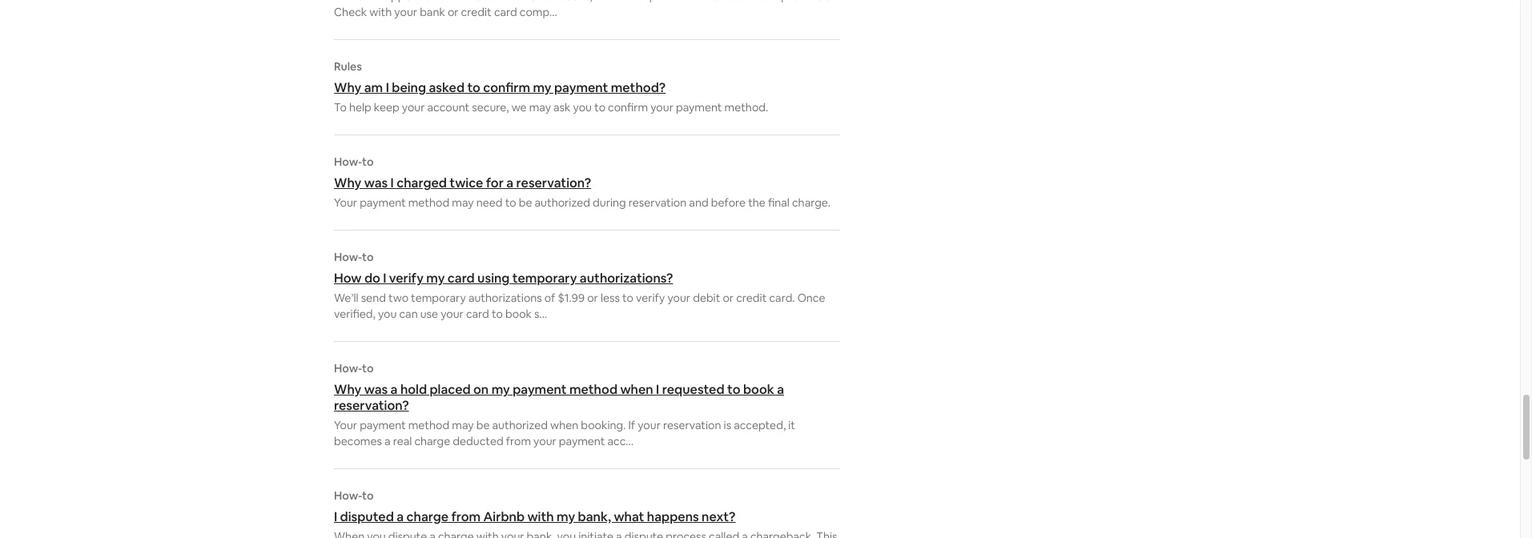 Task type: describe. For each thing, give the bounding box(es) containing it.
s…
[[534, 307, 547, 321]]

using
[[478, 270, 510, 287]]

debit
[[693, 291, 721, 305]]

your inside this can happen for a number of different reasons, from an expired credit card to fraud prevention. check with your bank or credit card comp…
[[394, 5, 417, 19]]

why am i being asked to confirm my payment method? link
[[334, 79, 840, 96]]

two
[[388, 291, 409, 305]]

your inside the how-to why was i charged twice for a reservation? your payment method may need to be authorized during reservation and before the final charge.
[[334, 195, 357, 210]]

you inside "rules why am i being asked to confirm my payment method? to help keep your account secure, we may ask you to confirm your payment method."
[[573, 100, 592, 115]]

hold
[[400, 381, 427, 398]]

card left 'fraud'
[[712, 0, 735, 3]]

different
[[503, 0, 548, 3]]

send
[[361, 291, 386, 305]]

disputed
[[340, 509, 394, 526]]

why was a hold placed on my payment method when i requested to book a reservation? element
[[334, 361, 840, 449]]

method?
[[611, 79, 666, 96]]

how-to
[[334, 489, 374, 503]]

to down help
[[362, 155, 374, 169]]

from inside the how-to why was a hold placed on my payment method when i requested to book a reservation? your payment method may be authorized when booking. if your reservation is accepted, it becomes a real charge deducted from your payment acc…
[[506, 434, 531, 449]]

credit inside how-to how do i verify my card using temporary authorizations? we'll send two temporary authorizations of $1.99 or less to verify your debit or credit card. once verified, you can use your card to book s…
[[736, 291, 767, 305]]

of inside how-to how do i verify my card using temporary authorizations? we'll send two temporary authorizations of $1.99 or less to verify your debit or credit card. once verified, you can use your card to book s…
[[545, 291, 555, 305]]

i inside the how-to why was i charged twice for a reservation? your payment method may need to be authorized during reservation and before the final charge.
[[391, 175, 394, 191]]

i disputed a charge from airbnb with my bank, what happens next? link
[[334, 509, 840, 526]]

reservation inside the how-to why was i charged twice for a reservation? your payment method may need to be authorized during reservation and before the final charge.
[[629, 195, 687, 210]]

this can happen for a number of different reasons, from an expired credit card to fraud prevention. check with your bank or credit card comp…
[[334, 0, 840, 19]]

why for why was a hold placed on my payment method when i requested to book a reservation?
[[334, 381, 362, 398]]

for inside this can happen for a number of different reasons, from an expired credit card to fraud prevention. check with your bank or credit card comp…
[[420, 0, 435, 3]]

to up the secure,
[[467, 79, 481, 96]]

why was a hold placed on my payment method when i requested to book a reservation? link
[[334, 381, 840, 414]]

how-to why was a hold placed on my payment method when i requested to book a reservation? your payment method may be authorized when booking. if your reservation is accepted, it becomes a real charge deducted from your payment acc…
[[334, 361, 796, 449]]

1 vertical spatial credit
[[461, 5, 492, 19]]

my inside "rules why am i being asked to confirm my payment method? to help keep your account secure, we may ask you to confirm your payment method."
[[533, 79, 552, 96]]

keep
[[374, 100, 400, 115]]

how
[[334, 270, 362, 287]]

reservation? inside the how-to why was i charged twice for a reservation? your payment method may need to be authorized during reservation and before the final charge.
[[516, 175, 591, 191]]

from inside i disputed a charge from airbnb with my bank, what happens next? element
[[451, 509, 481, 526]]

payment inside the how-to why was i charged twice for a reservation? your payment method may need to be authorized during reservation and before the final charge.
[[360, 195, 406, 210]]

next?
[[702, 509, 736, 526]]

of inside this can happen for a number of different reasons, from an expired credit card to fraud prevention. check with your bank or credit card comp…
[[489, 0, 500, 3]]

method inside the how-to why was i charged twice for a reservation? your payment method may need to be authorized during reservation and before the final charge.
[[408, 195, 450, 210]]

happen
[[379, 0, 418, 3]]

to inside this can happen for a number of different reasons, from an expired credit card to fraud prevention. check with your bank or credit card comp…
[[738, 0, 749, 3]]

once
[[798, 291, 826, 305]]

your right the use
[[441, 307, 464, 321]]

to right the need
[[505, 195, 516, 210]]

accepted,
[[734, 418, 786, 433]]

number
[[446, 0, 487, 3]]

i inside how-to how do i verify my card using temporary authorizations? we'll send two temporary authorizations of $1.99 or less to verify your debit or credit card. once verified, you can use your card to book s…
[[383, 270, 387, 287]]

can inside how-to how do i verify my card using temporary authorizations? we'll send two temporary authorizations of $1.99 or less to verify your debit or credit card. once verified, you can use your card to book s…
[[399, 307, 418, 321]]

this
[[334, 0, 355, 3]]

during
[[593, 195, 626, 210]]

final
[[768, 195, 790, 210]]

0 horizontal spatial when
[[550, 418, 579, 433]]

charge inside the how-to why was a hold placed on my payment method when i requested to book a reservation? your payment method may be authorized when booking. if your reservation is accepted, it becomes a real charge deducted from your payment acc…
[[415, 434, 450, 449]]

help
[[349, 100, 372, 115]]

your down the why was a hold placed on my payment method when i requested to book a reservation? link
[[534, 434, 557, 449]]

asked
[[429, 79, 465, 96]]

from inside this can happen for a number of different reasons, from an expired credit card to fraud prevention. check with your bank or credit card comp…
[[595, 0, 620, 3]]

book inside the how-to why was a hold placed on my payment method when i requested to book a reservation? your payment method may be authorized when booking. if your reservation is accepted, it becomes a real charge deducted from your payment acc…
[[743, 381, 775, 398]]

charged
[[397, 175, 447, 191]]

charge inside i disputed a charge from airbnb with my bank, what happens next? element
[[407, 509, 449, 526]]

1 horizontal spatial verify
[[636, 291, 665, 305]]

booking.
[[581, 418, 626, 433]]

real
[[393, 434, 412, 449]]

payment up ask
[[554, 79, 608, 96]]

reservation? inside the how-to why was a hold placed on my payment method when i requested to book a reservation? your payment method may be authorized when booking. if your reservation is accepted, it becomes a real charge deducted from your payment acc…
[[334, 397, 409, 414]]

my inside i disputed a charge from airbnb with my bank, what happens next? element
[[557, 509, 575, 526]]

ask
[[554, 100, 571, 115]]

2 horizontal spatial or
[[723, 291, 734, 305]]

reasons,
[[550, 0, 593, 3]]

$1.99
[[558, 291, 585, 305]]

less
[[601, 291, 620, 305]]

a inside this can happen for a number of different reasons, from an expired credit card to fraud prevention. check with your bank or credit card comp…
[[438, 0, 444, 3]]

to up 'is'
[[727, 381, 741, 398]]

payment up the real
[[360, 418, 406, 433]]

a left the real
[[385, 434, 391, 449]]

how do i verify my card using temporary authorizations? link
[[334, 270, 840, 287]]

i disputed a charge from airbnb with my bank, what happens next?
[[334, 509, 736, 526]]

0 horizontal spatial temporary
[[411, 291, 466, 305]]

to down authorizations
[[492, 307, 503, 321]]

becomes
[[334, 434, 382, 449]]

may inside "rules why am i being asked to confirm my payment method? to help keep your account secure, we may ask you to confirm your payment method."
[[529, 100, 551, 115]]

is
[[724, 418, 732, 433]]

method.
[[725, 100, 769, 115]]

reservation inside the how-to why was a hold placed on my payment method when i requested to book a reservation? your payment method may be authorized when booking. if your reservation is accepted, it becomes a real charge deducted from your payment acc…
[[663, 418, 721, 433]]

your left debit
[[668, 291, 691, 305]]

card.
[[769, 291, 795, 305]]

how- for how do i verify my card using temporary authorizations?
[[334, 250, 362, 264]]

payment right the on
[[513, 381, 567, 398]]

card left using
[[448, 270, 475, 287]]

check
[[334, 5, 367, 19]]

book inside how-to how do i verify my card using temporary authorizations? we'll send two temporary authorizations of $1.99 or less to verify your debit or credit card. once verified, you can use your card to book s…
[[505, 307, 532, 321]]

rules why am i being asked to confirm my payment method? to help keep your account secure, we may ask you to confirm your payment method.
[[334, 59, 769, 115]]

2 vertical spatial method
[[408, 418, 450, 433]]

with inside this can happen for a number of different reasons, from an expired credit card to fraud prevention. check with your bank or credit card comp…
[[370, 5, 392, 19]]

your down method?
[[651, 100, 674, 115]]

need
[[476, 195, 503, 210]]

airbnb
[[484, 509, 525, 526]]

if
[[628, 418, 635, 433]]

to inside i disputed a charge from airbnb with my bank, what happens next? element
[[362, 489, 374, 503]]

be inside the how-to why was a hold placed on my payment method when i requested to book a reservation? your payment method may be authorized when booking. if your reservation is accepted, it becomes a real charge deducted from your payment acc…
[[476, 418, 490, 433]]

requested
[[662, 381, 725, 398]]



Task type: vqa. For each thing, say whether or not it's contained in the screenshot.
Anywhere at the top left
no



Task type: locate. For each thing, give the bounding box(es) containing it.
why for why was i charged twice for a reservation?
[[334, 175, 362, 191]]

your
[[334, 195, 357, 210], [334, 418, 357, 433]]

3 how- from the top
[[334, 361, 362, 376]]

1 horizontal spatial you
[[573, 100, 592, 115]]

may inside the how-to why was a hold placed on my payment method when i requested to book a reservation? your payment method may be authorized when booking. if your reservation is accepted, it becomes a real charge deducted from your payment acc…
[[452, 418, 474, 433]]

for up bank
[[420, 0, 435, 3]]

may right we
[[529, 100, 551, 115]]

1 vertical spatial from
[[506, 434, 531, 449]]

0 horizontal spatial you
[[378, 307, 397, 321]]

a inside the how-to why was i charged twice for a reservation? your payment method may need to be authorized during reservation and before the final charge.
[[507, 175, 514, 191]]

authorized down the why was i charged twice for a reservation? link
[[535, 195, 590, 210]]

reservation
[[629, 195, 687, 210], [663, 418, 721, 433]]

to down why am i being asked to confirm my payment method? link
[[595, 100, 606, 115]]

i right do
[[383, 270, 387, 287]]

how- for why was a hold placed on my payment method when i requested to book a reservation?
[[334, 361, 362, 376]]

verify
[[389, 270, 424, 287], [636, 291, 665, 305]]

why inside "rules why am i being asked to confirm my payment method? to help keep your account secure, we may ask you to confirm your payment method."
[[334, 79, 362, 96]]

do
[[364, 270, 380, 287]]

0 horizontal spatial be
[[476, 418, 490, 433]]

verified,
[[334, 307, 376, 321]]

your
[[394, 5, 417, 19], [402, 100, 425, 115], [651, 100, 674, 115], [668, 291, 691, 305], [441, 307, 464, 321], [638, 418, 661, 433], [534, 434, 557, 449]]

credit right "expired"
[[679, 0, 710, 3]]

0 vertical spatial be
[[519, 195, 532, 210]]

was
[[364, 175, 388, 191], [364, 381, 388, 398]]

to
[[334, 100, 347, 115]]

reservation left 'is'
[[663, 418, 721, 433]]

card down authorizations
[[466, 307, 489, 321]]

twice
[[450, 175, 483, 191]]

book up accepted,
[[743, 381, 775, 398]]

rules
[[334, 59, 362, 74]]

0 vertical spatial book
[[505, 307, 532, 321]]

1 horizontal spatial book
[[743, 381, 775, 398]]

2 vertical spatial from
[[451, 509, 481, 526]]

0 vertical spatial charge
[[415, 434, 450, 449]]

0 vertical spatial for
[[420, 0, 435, 3]]

1 horizontal spatial of
[[545, 291, 555, 305]]

placed
[[430, 381, 471, 398]]

0 vertical spatial you
[[573, 100, 592, 115]]

0 horizontal spatial confirm
[[483, 79, 530, 96]]

1 vertical spatial charge
[[407, 509, 449, 526]]

may
[[529, 100, 551, 115], [452, 195, 474, 210], [452, 418, 474, 433]]

or
[[448, 5, 459, 19], [587, 291, 598, 305], [723, 291, 734, 305]]

was for i
[[364, 175, 388, 191]]

your right if
[[638, 418, 661, 433]]

can inside this can happen for a number of different reasons, from an expired credit card to fraud prevention. check with your bank or credit card comp…
[[357, 0, 376, 3]]

card down the different on the left
[[494, 5, 517, 19]]

use
[[420, 307, 438, 321]]

why was i charged twice for a reservation? link
[[334, 175, 840, 191]]

1 vertical spatial when
[[550, 418, 579, 433]]

how-to why was i charged twice for a reservation? your payment method may need to be authorized during reservation and before the final charge.
[[334, 155, 831, 210]]

my inside how-to how do i verify my card using temporary authorizations? we'll send two temporary authorizations of $1.99 or less to verify your debit or credit card. once verified, you can use your card to book s…
[[426, 270, 445, 287]]

i inside i disputed a charge from airbnb with my bank, what happens next? element
[[334, 509, 337, 526]]

method
[[408, 195, 450, 210], [570, 381, 618, 398], [408, 418, 450, 433]]

method up the real
[[408, 418, 450, 433]]

we'll
[[334, 291, 359, 305]]

my inside the how-to why was a hold placed on my payment method when i requested to book a reservation? your payment method may be authorized when booking. if your reservation is accepted, it becomes a real charge deducted from your payment acc…
[[492, 381, 510, 398]]

temporary up $1.99
[[513, 270, 577, 287]]

reservation?
[[516, 175, 591, 191], [334, 397, 409, 414]]

can
[[357, 0, 376, 3], [399, 307, 418, 321]]

may inside the how-to why was i charged twice for a reservation? your payment method may need to be authorized during reservation and before the final charge.
[[452, 195, 474, 210]]

with right airbnb
[[527, 509, 554, 526]]

book down authorizations
[[505, 307, 532, 321]]

how-to how do i verify my card using temporary authorizations? we'll send two temporary authorizations of $1.99 or less to verify your debit or credit card. once verified, you can use your card to book s…
[[334, 250, 826, 321]]

1 was from the top
[[364, 175, 388, 191]]

1 horizontal spatial when
[[620, 381, 654, 398]]

you inside how-to how do i verify my card using temporary authorizations? we'll send two temporary authorizations of $1.99 or less to verify your debit or credit card. once verified, you can use your card to book s…
[[378, 307, 397, 321]]

comp…
[[520, 5, 557, 19]]

0 vertical spatial authorized
[[535, 195, 590, 210]]

payment
[[554, 79, 608, 96], [676, 100, 722, 115], [360, 195, 406, 210], [513, 381, 567, 398], [360, 418, 406, 433], [559, 434, 605, 449]]

2 your from the top
[[334, 418, 357, 433]]

3 why from the top
[[334, 381, 362, 398]]

am
[[364, 79, 383, 96]]

1 why from the top
[[334, 79, 362, 96]]

or right debit
[[723, 291, 734, 305]]

my
[[533, 79, 552, 96], [426, 270, 445, 287], [492, 381, 510, 398], [557, 509, 575, 526]]

1 horizontal spatial be
[[519, 195, 532, 210]]

authorizations?
[[580, 270, 673, 287]]

1 vertical spatial confirm
[[608, 100, 648, 115]]

a right twice
[[507, 175, 514, 191]]

your up how on the bottom left
[[334, 195, 357, 210]]

was inside the how-to why was i charged twice for a reservation? your payment method may need to be authorized during reservation and before the final charge.
[[364, 175, 388, 191]]

how- for why was i charged twice for a reservation?
[[334, 155, 362, 169]]

i
[[386, 79, 389, 96], [391, 175, 394, 191], [383, 270, 387, 287], [656, 381, 660, 398], [334, 509, 337, 526]]

a left hold
[[391, 381, 398, 398]]

0 horizontal spatial or
[[448, 5, 459, 19]]

2 vertical spatial credit
[[736, 291, 767, 305]]

we
[[512, 100, 527, 115]]

credit down the number
[[461, 5, 492, 19]]

how- up disputed on the left bottom
[[334, 489, 362, 503]]

0 vertical spatial verify
[[389, 270, 424, 287]]

why was i charged twice for a reservation? element
[[334, 155, 840, 211]]

0 vertical spatial credit
[[679, 0, 710, 3]]

can up check
[[357, 0, 376, 3]]

was left charged
[[364, 175, 388, 191]]

1 vertical spatial temporary
[[411, 291, 466, 305]]

i right am
[[386, 79, 389, 96]]

1 vertical spatial reservation?
[[334, 397, 409, 414]]

deducted
[[453, 434, 504, 449]]

1 horizontal spatial confirm
[[608, 100, 648, 115]]

what
[[614, 509, 644, 526]]

may up deducted
[[452, 418, 474, 433]]

a right disputed on the left bottom
[[397, 509, 404, 526]]

method down charged
[[408, 195, 450, 210]]

to up disputed on the left bottom
[[362, 489, 374, 503]]

1 horizontal spatial from
[[506, 434, 531, 449]]

why left charged
[[334, 175, 362, 191]]

1 vertical spatial for
[[486, 175, 504, 191]]

1 horizontal spatial can
[[399, 307, 418, 321]]

1 horizontal spatial credit
[[679, 0, 710, 3]]

book
[[505, 307, 532, 321], [743, 381, 775, 398]]

how- inside the how-to why was i charged twice for a reservation? your payment method may need to be authorized during reservation and before the final charge.
[[334, 155, 362, 169]]

1 vertical spatial be
[[476, 418, 490, 433]]

was left hold
[[364, 381, 388, 398]]

why
[[334, 79, 362, 96], [334, 175, 362, 191], [334, 381, 362, 398]]

reservation left and
[[629, 195, 687, 210]]

or inside this can happen for a number of different reasons, from an expired credit card to fraud prevention. check with your bank or credit card comp…
[[448, 5, 459, 19]]

how- inside how-to how do i verify my card using temporary authorizations? we'll send two temporary authorizations of $1.99 or less to verify your debit or credit card. once verified, you can use your card to book s…
[[334, 250, 362, 264]]

of right the number
[[489, 0, 500, 3]]

1 vertical spatial why
[[334, 175, 362, 191]]

secure,
[[472, 100, 509, 115]]

2 why from the top
[[334, 175, 362, 191]]

1 vertical spatial was
[[364, 381, 388, 398]]

1 how- from the top
[[334, 155, 362, 169]]

the
[[748, 195, 766, 210]]

how do i verify my card using temporary authorizations? element
[[334, 250, 840, 322]]

4 how- from the top
[[334, 489, 362, 503]]

be inside the how-to why was i charged twice for a reservation? your payment method may need to be authorized during reservation and before the final charge.
[[519, 195, 532, 210]]

prevention.
[[781, 0, 840, 3]]

i down how-to
[[334, 509, 337, 526]]

1 vertical spatial your
[[334, 418, 357, 433]]

and
[[689, 195, 709, 210]]

when up if
[[620, 381, 654, 398]]

confirm
[[483, 79, 530, 96], [608, 100, 648, 115]]

i inside "rules why am i being asked to confirm my payment method? to help keep your account secure, we may ask you to confirm your payment method."
[[386, 79, 389, 96]]

a
[[438, 0, 444, 3], [507, 175, 514, 191], [391, 381, 398, 398], [777, 381, 784, 398], [385, 434, 391, 449], [397, 509, 404, 526]]

was for a
[[364, 381, 388, 398]]

1 horizontal spatial temporary
[[513, 270, 577, 287]]

can down two
[[399, 307, 418, 321]]

confirm up we
[[483, 79, 530, 96]]

0 horizontal spatial can
[[357, 0, 376, 3]]

how- down verified,
[[334, 361, 362, 376]]

being
[[392, 79, 426, 96]]

1 your from the top
[[334, 195, 357, 210]]

0 vertical spatial of
[[489, 0, 500, 3]]

you down why am i being asked to confirm my payment method? link
[[573, 100, 592, 115]]

0 vertical spatial with
[[370, 5, 392, 19]]

charge.
[[792, 195, 831, 210]]

your down being
[[402, 100, 425, 115]]

1 vertical spatial of
[[545, 291, 555, 305]]

0 vertical spatial was
[[364, 175, 388, 191]]

a inside i disputed a charge from airbnb with my bank, what happens next? element
[[397, 509, 404, 526]]

0 vertical spatial confirm
[[483, 79, 530, 96]]

from
[[595, 0, 620, 3], [506, 434, 531, 449], [451, 509, 481, 526]]

or left less
[[587, 291, 598, 305]]

your down happen
[[394, 5, 417, 19]]

0 horizontal spatial from
[[451, 509, 481, 526]]

1 vertical spatial authorized
[[492, 418, 548, 433]]

verify down authorizations?
[[636, 291, 665, 305]]

confirm down method?
[[608, 100, 648, 115]]

for
[[420, 0, 435, 3], [486, 175, 504, 191]]

with
[[370, 5, 392, 19], [527, 509, 554, 526]]

may down twice
[[452, 195, 474, 210]]

of up the s… at the bottom left
[[545, 291, 555, 305]]

2 horizontal spatial credit
[[736, 291, 767, 305]]

2 vertical spatial why
[[334, 381, 362, 398]]

1 horizontal spatial with
[[527, 509, 554, 526]]

authorized up deducted
[[492, 418, 548, 433]]

bank,
[[578, 509, 611, 526]]

your inside the how-to why was a hold placed on my payment method when i requested to book a reservation? your payment method may be authorized when booking. if your reservation is accepted, it becomes a real charge deducted from your payment acc…
[[334, 418, 357, 433]]

0 horizontal spatial of
[[489, 0, 500, 3]]

for up the need
[[486, 175, 504, 191]]

happens
[[647, 509, 699, 526]]

1 vertical spatial you
[[378, 307, 397, 321]]

0 vertical spatial may
[[529, 100, 551, 115]]

1 horizontal spatial reservation?
[[516, 175, 591, 191]]

2 vertical spatial may
[[452, 418, 474, 433]]

verify up two
[[389, 270, 424, 287]]

0 vertical spatial from
[[595, 0, 620, 3]]

0 vertical spatial why
[[334, 79, 362, 96]]

expired
[[637, 0, 676, 3]]

why up becomes
[[334, 381, 362, 398]]

1 vertical spatial may
[[452, 195, 474, 210]]

method up booking.
[[570, 381, 618, 398]]

how- up how on the bottom left
[[334, 250, 362, 264]]

0 vertical spatial method
[[408, 195, 450, 210]]

payment left method.
[[676, 100, 722, 115]]

a up accepted,
[[777, 381, 784, 398]]

1 horizontal spatial or
[[587, 291, 598, 305]]

to left 'fraud'
[[738, 0, 749, 3]]

how- inside the how-to why was a hold placed on my payment method when i requested to book a reservation? your payment method may be authorized when booking. if your reservation is accepted, it becomes a real charge deducted from your payment acc…
[[334, 361, 362, 376]]

0 horizontal spatial with
[[370, 5, 392, 19]]

authorizations
[[469, 291, 542, 305]]

on
[[474, 381, 489, 398]]

be
[[519, 195, 532, 210], [476, 418, 490, 433]]

for inside the how-to why was i charged twice for a reservation? your payment method may need to be authorized during reservation and before the final charge.
[[486, 175, 504, 191]]

why am i being asked to confirm my payment method? element
[[334, 59, 840, 115]]

charge
[[415, 434, 450, 449], [407, 509, 449, 526]]

2 how- from the top
[[334, 250, 362, 264]]

be right the need
[[519, 195, 532, 210]]

0 horizontal spatial reservation?
[[334, 397, 409, 414]]

why inside the how-to why was i charged twice for a reservation? your payment method may need to be authorized during reservation and before the final charge.
[[334, 175, 362, 191]]

when
[[620, 381, 654, 398], [550, 418, 579, 433]]

0 vertical spatial your
[[334, 195, 357, 210]]

1 horizontal spatial for
[[486, 175, 504, 191]]

1 vertical spatial method
[[570, 381, 618, 398]]

to down verified,
[[362, 361, 374, 376]]

0 horizontal spatial verify
[[389, 270, 424, 287]]

charge right disputed on the left bottom
[[407, 509, 449, 526]]

why inside the how-to why was a hold placed on my payment method when i requested to book a reservation? your payment method may be authorized when booking. if your reservation is accepted, it becomes a real charge deducted from your payment acc…
[[334, 381, 362, 398]]

of
[[489, 0, 500, 3], [545, 291, 555, 305]]

i disputed a charge from airbnb with my bank, what happens next? element
[[334, 489, 840, 538]]

from left an
[[595, 0, 620, 3]]

was inside the how-to why was a hold placed on my payment method when i requested to book a reservation? your payment method may be authorized when booking. if your reservation is accepted, it becomes a real charge deducted from your payment acc…
[[364, 381, 388, 398]]

0 vertical spatial reservation?
[[516, 175, 591, 191]]

payment down charged
[[360, 195, 406, 210]]

from left airbnb
[[451, 509, 481, 526]]

fraud
[[751, 0, 779, 3]]

authorized inside the how-to why was a hold placed on my payment method when i requested to book a reservation? your payment method may be authorized when booking. if your reservation is accepted, it becomes a real charge deducted from your payment acc…
[[492, 418, 548, 433]]

1 vertical spatial verify
[[636, 291, 665, 305]]

with down happen
[[370, 5, 392, 19]]

bank
[[420, 5, 445, 19]]

acc…
[[608, 434, 634, 449]]

i inside the how-to why was a hold placed on my payment method when i requested to book a reservation? your payment method may be authorized when booking. if your reservation is accepted, it becomes a real charge deducted from your payment acc…
[[656, 381, 660, 398]]

1 vertical spatial can
[[399, 307, 418, 321]]

0 horizontal spatial credit
[[461, 5, 492, 19]]

to
[[738, 0, 749, 3], [467, 79, 481, 96], [595, 100, 606, 115], [362, 155, 374, 169], [505, 195, 516, 210], [362, 250, 374, 264], [623, 291, 634, 305], [492, 307, 503, 321], [362, 361, 374, 376], [727, 381, 741, 398], [362, 489, 374, 503]]

credit left card.
[[736, 291, 767, 305]]

1 vertical spatial book
[[743, 381, 775, 398]]

0 vertical spatial temporary
[[513, 270, 577, 287]]

account
[[427, 100, 470, 115]]

2 horizontal spatial from
[[595, 0, 620, 3]]

0 horizontal spatial for
[[420, 0, 435, 3]]

0 horizontal spatial book
[[505, 307, 532, 321]]

charge right the real
[[415, 434, 450, 449]]

payment down booking.
[[559, 434, 605, 449]]

1 vertical spatial with
[[527, 509, 554, 526]]

you down two
[[378, 307, 397, 321]]

to up do
[[362, 250, 374, 264]]

0 vertical spatial reservation
[[629, 195, 687, 210]]

1 vertical spatial reservation
[[663, 418, 721, 433]]

how- down to
[[334, 155, 362, 169]]

when down the why was a hold placed on my payment method when i requested to book a reservation? link
[[550, 418, 579, 433]]

2 was from the top
[[364, 381, 388, 398]]

it
[[789, 418, 796, 433]]

0 vertical spatial can
[[357, 0, 376, 3]]

authorized inside the how-to why was i charged twice for a reservation? your payment method may need to be authorized during reservation and before the final charge.
[[535, 195, 590, 210]]

i left charged
[[391, 175, 394, 191]]

authorized
[[535, 195, 590, 210], [492, 418, 548, 433]]

how- inside i disputed a charge from airbnb with my bank, what happens next? element
[[334, 489, 362, 503]]

a up bank
[[438, 0, 444, 3]]

credit
[[679, 0, 710, 3], [461, 5, 492, 19], [736, 291, 767, 305]]

from right deducted
[[506, 434, 531, 449]]

temporary up the use
[[411, 291, 466, 305]]

an
[[623, 0, 635, 3]]

why up to
[[334, 79, 362, 96]]

to right less
[[623, 291, 634, 305]]

or down the number
[[448, 5, 459, 19]]

be up deducted
[[476, 418, 490, 433]]

your up becomes
[[334, 418, 357, 433]]

before
[[711, 195, 746, 210]]

i left requested
[[656, 381, 660, 398]]

0 vertical spatial when
[[620, 381, 654, 398]]



